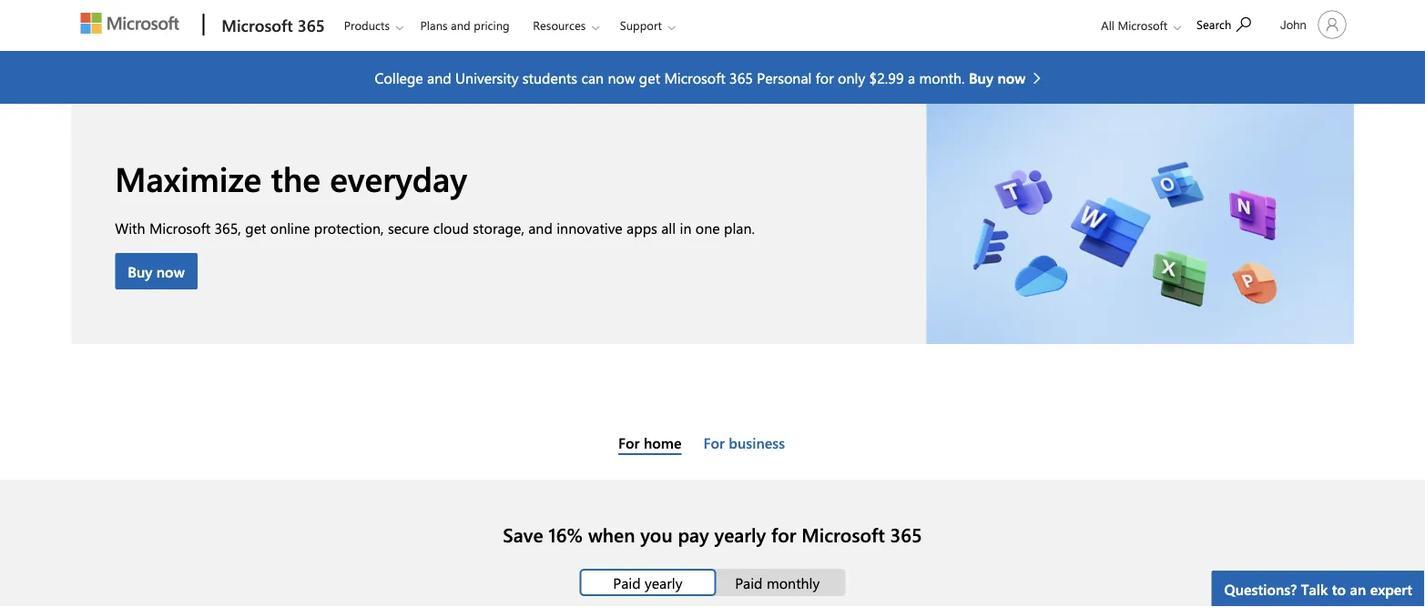 Task type: locate. For each thing, give the bounding box(es) containing it.
and for plans
[[451, 17, 471, 33]]

get down support dropdown button
[[640, 67, 661, 87]]

all microsoft
[[1102, 17, 1168, 33]]

resources button
[[521, 1, 614, 50]]

questions?
[[1225, 579, 1298, 599]]

paid for paid yearly
[[613, 573, 641, 593]]

innovative
[[557, 218, 623, 238]]

1 vertical spatial and
[[427, 67, 452, 87]]

plans
[[421, 17, 448, 33]]

1 paid from the left
[[613, 573, 641, 593]]

college
[[375, 67, 423, 87]]

0 horizontal spatial get
[[245, 218, 266, 238]]

paid for paid monthly
[[735, 573, 763, 593]]

for left only
[[816, 67, 834, 87]]

yearly right pay
[[715, 523, 766, 548]]

1 vertical spatial buy now link
[[115, 254, 198, 290]]

2 vertical spatial 365
[[891, 523, 923, 548]]

0 horizontal spatial paid
[[613, 573, 641, 593]]

for
[[619, 433, 640, 452], [704, 433, 725, 452]]

with microsoft 365, get online protection, secure cloud storage, and innovative apps all in one plan.
[[115, 218, 755, 238]]

maximize the everyday
[[115, 156, 468, 201]]

0 horizontal spatial 365
[[298, 14, 325, 36]]

for for for home
[[619, 433, 640, 452]]

college and university students can now get microsoft 365 personal for only $2.99 a month. buy now
[[375, 67, 1026, 87]]

can
[[582, 67, 604, 87]]

maximize
[[115, 156, 262, 201]]

2 vertical spatial and
[[529, 218, 553, 238]]

0 horizontal spatial yearly
[[645, 573, 683, 593]]

online
[[270, 218, 310, 238]]

0 horizontal spatial buy
[[128, 262, 153, 281]]

for home
[[619, 433, 682, 452]]

paid down when
[[613, 573, 641, 593]]

16%
[[549, 523, 583, 548]]

paid yearly
[[613, 573, 683, 593]]

2 for from the left
[[704, 433, 725, 452]]

get right the 365,
[[245, 218, 266, 238]]

1 vertical spatial get
[[245, 218, 266, 238]]

microsoft
[[222, 14, 293, 36], [1118, 17, 1168, 33], [665, 67, 726, 87], [149, 218, 211, 238], [802, 523, 885, 548]]

and right storage,
[[529, 218, 553, 238]]

business
[[729, 433, 785, 452]]

$2.99
[[870, 67, 904, 87]]

one
[[696, 218, 720, 238]]

0 vertical spatial and
[[451, 17, 471, 33]]

buy
[[969, 67, 994, 87], [128, 262, 153, 281]]

1 horizontal spatial get
[[640, 67, 661, 87]]

0 vertical spatial for
[[816, 67, 834, 87]]

1 vertical spatial buy
[[128, 262, 153, 281]]

0 vertical spatial buy
[[969, 67, 994, 87]]

only
[[838, 67, 866, 87]]

0 vertical spatial yearly
[[715, 523, 766, 548]]

microsoft image
[[80, 13, 179, 34]]

paid yearly link
[[580, 569, 716, 597]]

buy now link right month.
[[969, 67, 1051, 88]]

1 horizontal spatial yearly
[[715, 523, 766, 548]]

1 vertical spatial for
[[772, 523, 797, 548]]

paid monthly link
[[710, 569, 846, 597]]

365
[[298, 14, 325, 36], [730, 67, 753, 87], [891, 523, 923, 548]]

1 horizontal spatial 365
[[730, 67, 753, 87]]

paid left monthly
[[735, 573, 763, 593]]

john
[[1281, 17, 1307, 31]]

buy right month.
[[969, 67, 994, 87]]

for left business
[[704, 433, 725, 452]]

and right college
[[427, 67, 452, 87]]

0 vertical spatial 365
[[298, 14, 325, 36]]

Search search field
[[1188, 3, 1270, 44]]

the
[[271, 156, 321, 201]]

0 horizontal spatial for
[[619, 433, 640, 452]]

buy down with
[[128, 262, 153, 281]]

now
[[608, 67, 636, 87], [998, 67, 1026, 87], [157, 262, 185, 281]]

0 horizontal spatial buy now link
[[115, 254, 198, 290]]

buy now link down with
[[115, 254, 198, 290]]

questions? talk to an expert
[[1225, 579, 1413, 599]]

plan.
[[724, 218, 755, 238]]

yearly
[[715, 523, 766, 548], [645, 573, 683, 593]]

students
[[523, 67, 578, 87]]

products
[[344, 17, 390, 33]]

with
[[115, 218, 145, 238]]

paid
[[613, 573, 641, 593], [735, 573, 763, 593]]

all
[[662, 218, 676, 238]]

1 horizontal spatial paid
[[735, 573, 763, 593]]

for left home
[[619, 433, 640, 452]]

2 horizontal spatial 365
[[891, 523, 923, 548]]

get
[[640, 67, 661, 87], [245, 218, 266, 238]]

buy now link
[[969, 67, 1051, 88], [115, 254, 198, 290]]

a
[[908, 67, 916, 87]]

talk
[[1302, 579, 1329, 599]]

yearly down you
[[645, 573, 683, 593]]

1 vertical spatial 365
[[730, 67, 753, 87]]

and
[[451, 17, 471, 33], [427, 67, 452, 87], [529, 218, 553, 238]]

for up paid monthly
[[772, 523, 797, 548]]

1 for from the left
[[619, 433, 640, 452]]

1 vertical spatial yearly
[[645, 573, 683, 593]]

everyday
[[330, 156, 468, 201]]

and right plans
[[451, 17, 471, 33]]

secure
[[388, 218, 430, 238]]

1 horizontal spatial for
[[704, 433, 725, 452]]

products button
[[332, 1, 418, 50]]

for
[[816, 67, 834, 87], [772, 523, 797, 548]]

2 paid from the left
[[735, 573, 763, 593]]

to
[[1333, 579, 1347, 599]]

0 vertical spatial buy now link
[[969, 67, 1051, 88]]

for home link
[[619, 433, 682, 452]]

0 horizontal spatial now
[[157, 262, 185, 281]]

for business
[[704, 433, 785, 452]]



Task type: describe. For each thing, give the bounding box(es) containing it.
save
[[503, 523, 544, 548]]

university
[[456, 67, 519, 87]]

365,
[[215, 218, 241, 238]]

plans and pricing
[[421, 17, 510, 33]]

for for for business
[[704, 433, 725, 452]]

microsoft 365 link
[[213, 1, 330, 50]]

support button
[[608, 1, 691, 50]]

365 for university
[[730, 67, 753, 87]]

personal
[[757, 67, 812, 87]]

protection,
[[314, 218, 384, 238]]

all
[[1102, 17, 1115, 33]]

2 horizontal spatial now
[[998, 67, 1026, 87]]

storage,
[[473, 218, 525, 238]]

cloud
[[434, 218, 469, 238]]

0 vertical spatial get
[[640, 67, 661, 87]]

search button
[[1189, 3, 1260, 44]]

apps
[[627, 218, 658, 238]]

microsoft 365
[[222, 14, 325, 36]]

questions? talk to an expert button
[[1212, 571, 1426, 608]]

john button
[[1270, 3, 1355, 46]]

when
[[589, 523, 635, 548]]

buy inside the buy now link
[[128, 262, 153, 281]]

365 inside microsoft 365 link
[[298, 14, 325, 36]]

for business link
[[704, 433, 785, 452]]

monthly
[[767, 573, 820, 593]]

365 for when
[[891, 523, 923, 548]]

1 horizontal spatial buy now link
[[969, 67, 1051, 88]]

search
[[1197, 16, 1232, 32]]

buy now
[[128, 262, 185, 281]]

1 horizontal spatial now
[[608, 67, 636, 87]]

expert
[[1371, 579, 1413, 599]]

1 horizontal spatial for
[[816, 67, 834, 87]]

all microsoft button
[[1087, 1, 1187, 50]]

save 16% when you pay yearly for microsoft 365
[[503, 523, 923, 548]]

month.
[[920, 67, 965, 87]]

in
[[680, 218, 692, 238]]

home
[[644, 433, 682, 452]]

plans and pricing link
[[412, 1, 518, 45]]

1 horizontal spatial buy
[[969, 67, 994, 87]]

you
[[641, 523, 673, 548]]

pay
[[678, 523, 710, 548]]

resources
[[533, 17, 586, 33]]

and for college
[[427, 67, 452, 87]]

microsoft inside dropdown button
[[1118, 17, 1168, 33]]

support
[[620, 17, 662, 33]]

paid monthly
[[735, 573, 820, 593]]

0 horizontal spatial for
[[772, 523, 797, 548]]

an
[[1351, 579, 1367, 599]]

yearly inside learn more about microsoft 365 home plans. tab list
[[645, 573, 683, 593]]

microsoft 365 suite of apps such as teams, word, outlook, and more. image
[[927, 104, 1355, 344]]

learn more about microsoft 365 home plans. tab list
[[22, 569, 1404, 597]]

pricing
[[474, 17, 510, 33]]



Task type: vqa. For each thing, say whether or not it's contained in the screenshot.
SEARCH BOX
no



